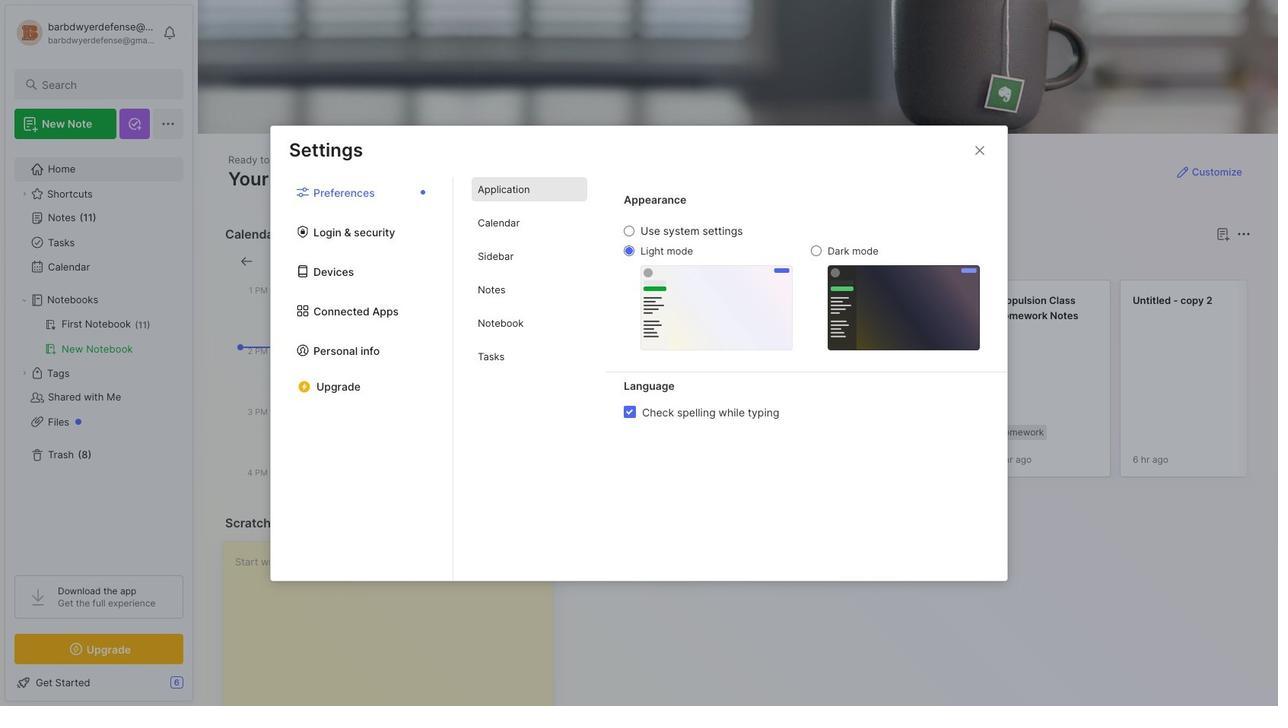 Task type: locate. For each thing, give the bounding box(es) containing it.
tab
[[472, 177, 587, 202], [472, 211, 587, 235], [472, 244, 587, 269], [576, 253, 620, 271], [626, 253, 688, 271], [472, 278, 587, 302], [472, 311, 587, 336], [472, 345, 587, 369]]

None radio
[[624, 226, 635, 237], [624, 246, 635, 256], [811, 246, 822, 256], [624, 226, 635, 237], [624, 246, 635, 256], [811, 246, 822, 256]]

tree
[[5, 148, 193, 562]]

close image
[[971, 141, 989, 159]]

option group
[[624, 224, 980, 350]]

tab list
[[271, 177, 454, 581], [454, 177, 606, 581], [576, 253, 1249, 271]]

None checkbox
[[624, 406, 636, 419]]

None search field
[[42, 75, 170, 94]]

row group
[[572, 280, 1278, 487]]

expand notebooks image
[[20, 296, 29, 305]]

main element
[[0, 0, 198, 707]]

Start writing… text field
[[235, 543, 553, 707]]

group
[[14, 313, 183, 361]]



Task type: vqa. For each thing, say whether or not it's contained in the screenshot.
Tag name text box
no



Task type: describe. For each thing, give the bounding box(es) containing it.
tree inside main element
[[5, 148, 193, 562]]

group inside main element
[[14, 313, 183, 361]]

expand tags image
[[20, 369, 29, 378]]

Search text field
[[42, 78, 170, 92]]

none search field inside main element
[[42, 75, 170, 94]]



